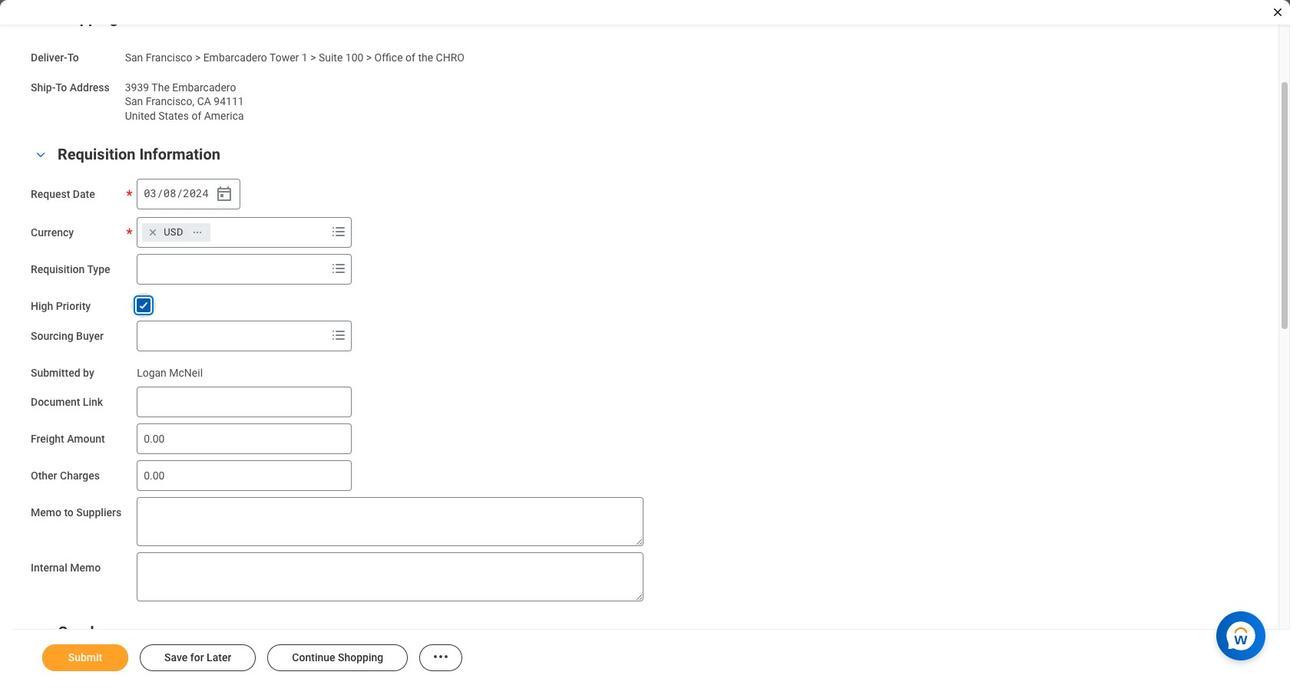 Task type: vqa. For each thing, say whether or not it's contained in the screenshot.
Benefits image
no



Task type: locate. For each thing, give the bounding box(es) containing it.
1 san from the top
[[125, 51, 143, 64]]

1 vertical spatial prompts image
[[330, 326, 348, 344]]

to down the deliver-to
[[56, 81, 67, 93]]

prompts image
[[330, 223, 348, 241], [330, 326, 348, 344]]

prompts image for currency
[[330, 223, 348, 241]]

>
[[195, 51, 201, 64], [310, 51, 316, 64], [366, 51, 372, 64]]

usd
[[164, 226, 183, 238]]

0 vertical spatial to
[[67, 51, 79, 64]]

Internal Memo text field
[[137, 553, 644, 602]]

priority
[[56, 300, 91, 312]]

dialog
[[0, 0, 1290, 686]]

the
[[418, 51, 433, 64]]

08
[[163, 186, 176, 201]]

continue
[[292, 652, 335, 664]]

related actions image inside action bar region
[[432, 648, 450, 667]]

request date group
[[137, 179, 240, 209]]

freight amount
[[31, 433, 105, 446]]

0 vertical spatial prompts image
[[330, 223, 348, 241]]

document
[[31, 397, 80, 409]]

1 vertical spatial related actions image
[[432, 648, 450, 667]]

workday assistant region
[[1217, 606, 1272, 661]]

requisition
[[58, 145, 136, 163], [31, 263, 85, 276]]

1 prompts image from the top
[[330, 223, 348, 241]]

the
[[152, 81, 170, 93]]

1 vertical spatial to
[[56, 81, 67, 93]]

prompts image down prompts icon
[[330, 326, 348, 344]]

to
[[67, 51, 79, 64], [56, 81, 67, 93]]

deliver-to element
[[125, 42, 465, 65]]

memo right internal
[[70, 562, 101, 575]]

1 horizontal spatial related actions image
[[432, 648, 450, 667]]

3939
[[125, 81, 149, 93]]

1 vertical spatial of
[[192, 110, 201, 122]]

dialog containing shipping address
[[0, 0, 1290, 686]]

continue shopping
[[292, 652, 383, 664]]

of left the
[[406, 51, 415, 64]]

shopping
[[338, 652, 383, 664]]

0 vertical spatial related actions image
[[192, 227, 203, 238]]

Other Charges text field
[[137, 461, 352, 492]]

document link
[[31, 397, 103, 409]]

2 horizontal spatial >
[[366, 51, 372, 64]]

> right '1'
[[310, 51, 316, 64]]

embarcadero
[[203, 51, 267, 64], [172, 81, 236, 93]]

san
[[125, 51, 143, 64], [125, 95, 143, 108]]

1 / from the left
[[157, 186, 163, 201]]

type
[[87, 263, 110, 276]]

francisco,
[[146, 95, 194, 108]]

high
[[31, 300, 53, 312]]

save
[[164, 652, 188, 664]]

usd, press delete to clear value. option
[[142, 223, 210, 242]]

goods
[[58, 624, 102, 642]]

0 vertical spatial memo
[[31, 507, 61, 519]]

2 prompts image from the top
[[330, 326, 348, 344]]

1 vertical spatial memo
[[70, 562, 101, 575]]

address up francisco
[[122, 8, 179, 27]]

sourcing buyer
[[31, 330, 104, 342]]

requisition information button
[[58, 145, 220, 163]]

san inside the deliver-to element
[[125, 51, 143, 64]]

embarcadero up 94111
[[203, 51, 267, 64]]

1 horizontal spatial address
[[122, 8, 179, 27]]

check small image
[[135, 296, 153, 315]]

0 horizontal spatial /
[[157, 186, 163, 201]]

prompts image up prompts icon
[[330, 223, 348, 241]]

of inside the deliver-to element
[[406, 51, 415, 64]]

> right 100
[[366, 51, 372, 64]]

0 vertical spatial requisition
[[58, 145, 136, 163]]

memo
[[31, 507, 61, 519], [70, 562, 101, 575]]

0 vertical spatial embarcadero
[[203, 51, 267, 64]]

tower
[[270, 51, 299, 64]]

high priority
[[31, 300, 91, 312]]

submit
[[68, 652, 102, 664]]

1 vertical spatial embarcadero
[[172, 81, 236, 93]]

requisition type
[[31, 263, 110, 276]]

03 / 08 / 2024
[[144, 186, 209, 201]]

request date
[[31, 188, 95, 200]]

requisition up high priority
[[31, 263, 85, 276]]

0 horizontal spatial >
[[195, 51, 201, 64]]

requisition up date
[[58, 145, 136, 163]]

1 > from the left
[[195, 51, 201, 64]]

shipping address button
[[58, 8, 179, 27]]

0 vertical spatial of
[[406, 51, 415, 64]]

to for deliver-
[[67, 51, 79, 64]]

of down ca
[[192, 110, 201, 122]]

1 horizontal spatial of
[[406, 51, 415, 64]]

memo left to
[[31, 507, 61, 519]]

address down the deliver-to
[[70, 81, 110, 93]]

1 vertical spatial requisition
[[31, 263, 85, 276]]

san down 3939
[[125, 95, 143, 108]]

1 vertical spatial san
[[125, 95, 143, 108]]

2024
[[183, 186, 209, 201]]

0 vertical spatial san
[[125, 51, 143, 64]]

other
[[31, 470, 57, 483]]

1 horizontal spatial /
[[176, 186, 183, 201]]

/ right 03
[[157, 186, 163, 201]]

0 horizontal spatial address
[[70, 81, 110, 93]]

3939 the embarcadero san francisco, ca 94111 united states of america
[[125, 81, 244, 122]]

x small image
[[145, 225, 161, 240]]

0 horizontal spatial related actions image
[[192, 227, 203, 238]]

> right francisco
[[195, 51, 201, 64]]

of
[[406, 51, 415, 64], [192, 110, 201, 122]]

embarcadero up ca
[[172, 81, 236, 93]]

address
[[122, 8, 179, 27], [70, 81, 110, 93]]

embarcadero inside the deliver-to element
[[203, 51, 267, 64]]

san up 3939
[[125, 51, 143, 64]]

2 san from the top
[[125, 95, 143, 108]]

0 vertical spatial address
[[122, 8, 179, 27]]

usd element
[[164, 226, 183, 239]]

related actions image
[[192, 227, 203, 238], [432, 648, 450, 667]]

mcneil
[[169, 367, 203, 379]]

chevron down image
[[31, 150, 50, 161]]

san inside 3939 the embarcadero san francisco, ca 94111 united states of america
[[125, 95, 143, 108]]

/
[[157, 186, 163, 201], [176, 186, 183, 201]]

/ right 08
[[176, 186, 183, 201]]

request
[[31, 188, 70, 200]]

calendar image
[[215, 185, 234, 203]]

ship-to address element
[[125, 72, 244, 123]]

to up ship-to address
[[67, 51, 79, 64]]

03
[[144, 186, 157, 201]]

shipping address
[[58, 8, 179, 27]]

to for ship-
[[56, 81, 67, 93]]

0 horizontal spatial of
[[192, 110, 201, 122]]

internal memo
[[31, 562, 101, 575]]

submitted by
[[31, 367, 94, 379]]

0 horizontal spatial memo
[[31, 507, 61, 519]]

1 horizontal spatial memo
[[70, 562, 101, 575]]

buyer
[[76, 330, 104, 342]]

1 horizontal spatial >
[[310, 51, 316, 64]]



Task type: describe. For each thing, give the bounding box(es) containing it.
internal
[[31, 562, 67, 575]]

submitted
[[31, 367, 80, 379]]

requisition information group
[[31, 142, 1248, 602]]

of inside 3939 the embarcadero san francisco, ca 94111 united states of america
[[192, 110, 201, 122]]

states
[[158, 110, 189, 122]]

requisition for requisition type
[[31, 263, 85, 276]]

close checkout image
[[1272, 6, 1284, 18]]

suite
[[319, 51, 343, 64]]

Memo to Suppliers text field
[[137, 498, 644, 547]]

Requisition Type field
[[138, 256, 327, 283]]

link
[[83, 397, 103, 409]]

united
[[125, 110, 156, 122]]

by
[[83, 367, 94, 379]]

san francisco > embarcadero tower 1 > suite 100 > office of the chro
[[125, 51, 465, 64]]

requisition information
[[58, 145, 220, 163]]

amount
[[67, 433, 105, 446]]

date
[[73, 188, 95, 200]]

shipping address group
[[31, 5, 1248, 123]]

prompts image
[[330, 259, 348, 278]]

requisition for requisition information
[[58, 145, 136, 163]]

Freight Amount text field
[[137, 424, 352, 455]]

Document Link text field
[[137, 387, 352, 418]]

3 > from the left
[[366, 51, 372, 64]]

embarcadero inside 3939 the embarcadero san francisco, ca 94111 united states of america
[[172, 81, 236, 93]]

prompts image for sourcing buyer
[[330, 326, 348, 344]]

1 vertical spatial address
[[70, 81, 110, 93]]

logan
[[137, 367, 167, 379]]

freight
[[31, 433, 64, 446]]

deliver-
[[31, 51, 67, 64]]

Sourcing Buyer field
[[138, 322, 327, 350]]

submit button
[[42, 645, 128, 672]]

currency
[[31, 226, 74, 239]]

action bar region
[[12, 630, 1290, 686]]

2 > from the left
[[310, 51, 316, 64]]

deliver-to
[[31, 51, 79, 64]]

shipping
[[58, 8, 118, 27]]

for
[[190, 652, 204, 664]]

chro
[[436, 51, 465, 64]]

memo to suppliers
[[31, 507, 121, 519]]

suppliers
[[76, 507, 121, 519]]

continue shopping button
[[268, 645, 408, 672]]

office
[[375, 51, 403, 64]]

charges
[[60, 470, 100, 483]]

logan mcneil
[[137, 367, 203, 379]]

1
[[302, 51, 308, 64]]

later
[[207, 652, 231, 664]]

save for later button
[[140, 645, 256, 672]]

2 / from the left
[[176, 186, 183, 201]]

ca
[[197, 95, 211, 108]]

to
[[64, 507, 74, 519]]

goods button
[[58, 624, 102, 642]]

save for later
[[164, 652, 231, 664]]

ship-
[[31, 81, 56, 93]]

sourcing
[[31, 330, 73, 342]]

chevron down image
[[31, 629, 50, 640]]

other charges
[[31, 470, 100, 483]]

ship-to address
[[31, 81, 110, 93]]

logan mcneil element
[[137, 364, 203, 379]]

94111
[[214, 95, 244, 108]]

america
[[204, 110, 244, 122]]

information
[[139, 145, 220, 163]]

100
[[345, 51, 364, 64]]

francisco
[[146, 51, 192, 64]]



